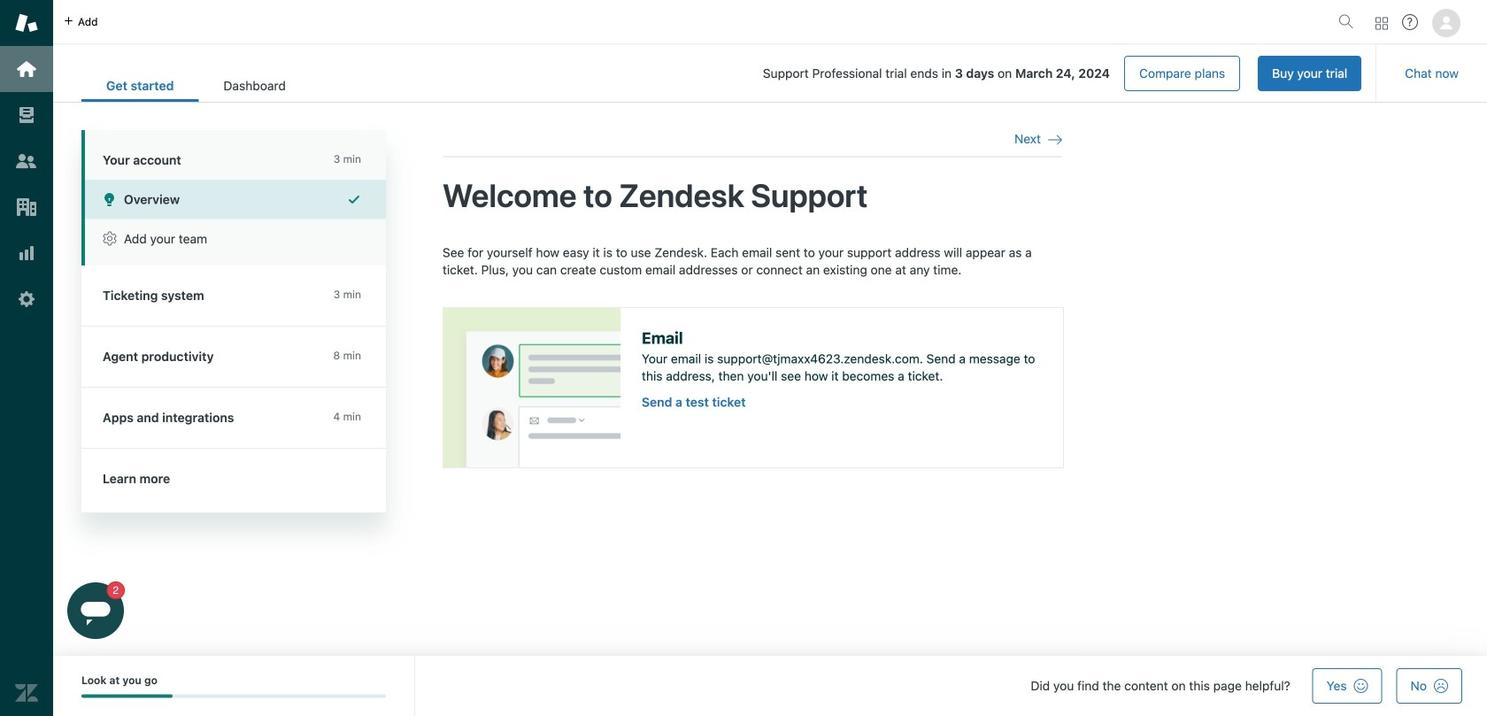 Task type: vqa. For each thing, say whether or not it's contained in the screenshot.
Admin Image
yes



Task type: locate. For each thing, give the bounding box(es) containing it.
zendesk products image
[[1376, 17, 1388, 30]]

example of email conversation inside of the ticketing system and the customer is asking the agent about reimbursement policy. image
[[444, 308, 621, 467]]

tab
[[199, 69, 311, 102]]

tab list
[[81, 69, 311, 102]]

heading
[[81, 130, 386, 180]]

zendesk support image
[[15, 12, 38, 35]]

progress bar
[[81, 694, 386, 698]]

admin image
[[15, 288, 38, 311]]



Task type: describe. For each thing, give the bounding box(es) containing it.
get help image
[[1402, 14, 1418, 30]]

get started image
[[15, 58, 38, 81]]

March 24, 2024 text field
[[1015, 66, 1110, 81]]

reporting image
[[15, 242, 38, 265]]

main element
[[0, 0, 53, 716]]

organizations image
[[15, 196, 38, 219]]

zendesk image
[[15, 682, 38, 705]]

views image
[[15, 104, 38, 127]]

customers image
[[15, 150, 38, 173]]



